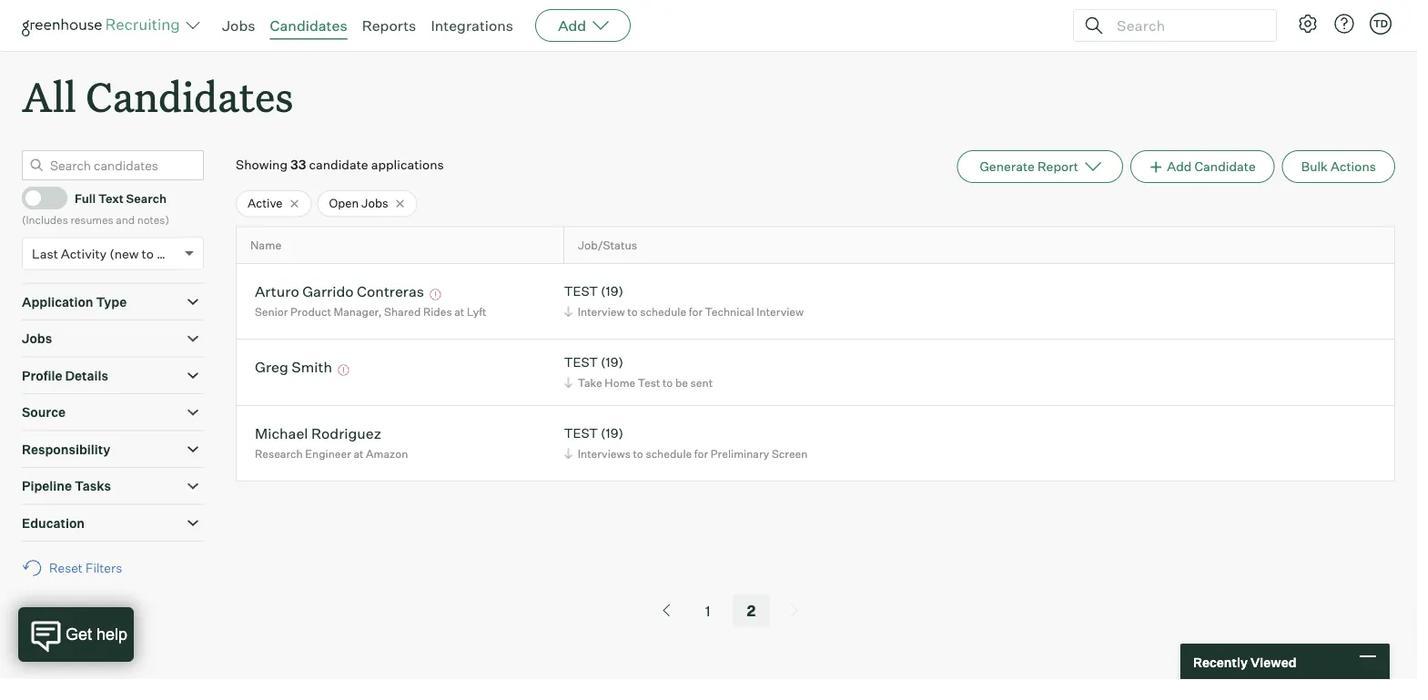 Task type: vqa. For each thing, say whether or not it's contained in the screenshot.
the Follow candidate
no



Task type: describe. For each thing, give the bounding box(es) containing it.
report
[[1038, 159, 1079, 175]]

generate
[[980, 159, 1035, 175]]

applications
[[371, 157, 444, 173]]

candidates link
[[270, 16, 347, 35]]

0 vertical spatial candidates
[[270, 16, 347, 35]]

senior product manager, shared rides at lyft
[[255, 305, 487, 318]]

Search text field
[[1113, 12, 1260, 39]]

at inside michael rodriguez research engineer at amazon
[[354, 447, 364, 460]]

job/status
[[578, 238, 637, 252]]

reports link
[[362, 16, 416, 35]]

to inside test (19) take home test to be sent
[[663, 376, 673, 389]]

notes)
[[137, 213, 169, 226]]

bulk
[[1302, 159, 1328, 175]]

test
[[638, 376, 660, 389]]

reset filters
[[49, 560, 122, 576]]

to for interviews
[[633, 447, 644, 460]]

pagination navigation
[[22, 594, 1418, 627]]

screen
[[772, 447, 808, 460]]

integrations
[[431, 16, 514, 35]]

reports
[[362, 16, 416, 35]]

filters
[[86, 560, 122, 576]]

full text search (includes resumes and notes)
[[22, 191, 169, 226]]

shared
[[384, 305, 421, 318]]

interview to schedule for technical interview link
[[561, 303, 809, 320]]

to for (new
[[142, 246, 154, 261]]

2 interview from the left
[[757, 305, 804, 318]]

pipeline
[[22, 478, 72, 494]]

contreras
[[357, 282, 424, 300]]

amazon
[[366, 447, 408, 460]]

text
[[98, 191, 124, 205]]

search
[[126, 191, 167, 205]]

responsibility
[[22, 441, 110, 457]]

td button
[[1367, 9, 1396, 38]]

last
[[32, 246, 58, 261]]

recently viewed
[[1194, 654, 1297, 670]]

be
[[676, 376, 688, 389]]

(19) for michael rodriguez
[[601, 425, 624, 441]]

last activity (new to old) option
[[32, 246, 180, 261]]

1 link
[[691, 594, 725, 627]]

recently
[[1194, 654, 1248, 670]]

home
[[605, 376, 636, 389]]

test for greg smith
[[564, 354, 598, 370]]

candidate reports are now available! apply filters and select "view in app" element
[[957, 150, 1123, 183]]

for for test (19) interview to schedule for technical interview
[[689, 305, 703, 318]]

test (19) take home test to be sent
[[564, 354, 713, 389]]

configure image
[[1297, 13, 1319, 35]]

manager,
[[334, 305, 382, 318]]

interviews to schedule for preliminary screen link
[[561, 445, 813, 462]]

schedule for test (19) interviews to schedule for preliminary screen
[[646, 447, 692, 460]]

bulk actions link
[[1283, 150, 1396, 183]]

bulk actions
[[1302, 159, 1377, 175]]

engineer
[[305, 447, 351, 460]]

old)
[[157, 246, 180, 261]]

1 vertical spatial jobs
[[361, 196, 389, 210]]

reset
[[49, 560, 83, 576]]

1
[[705, 601, 711, 620]]

(includes
[[22, 213, 68, 226]]

all candidates
[[22, 69, 294, 123]]

test inside test (19) interview to schedule for technical interview
[[564, 283, 598, 299]]

rides
[[423, 305, 452, 318]]

td
[[1374, 17, 1389, 30]]

open jobs
[[329, 196, 389, 210]]

take
[[578, 376, 603, 389]]

(19) inside test (19) interview to schedule for technical interview
[[601, 283, 624, 299]]

add for add candidate
[[1167, 159, 1192, 175]]

interviews
[[578, 447, 631, 460]]

33
[[290, 157, 306, 173]]

michael rodriguez research engineer at amazon
[[255, 424, 408, 460]]

Search candidates field
[[22, 150, 204, 180]]

profile details
[[22, 368, 108, 383]]

viewed
[[1251, 654, 1297, 670]]

full
[[75, 191, 96, 205]]

and
[[116, 213, 135, 226]]

arturo garrido contreras
[[255, 282, 424, 300]]

test (19) interviews to schedule for preliminary screen
[[564, 425, 808, 460]]

pipeline tasks
[[22, 478, 111, 494]]

type
[[96, 294, 127, 310]]

checkmark image
[[30, 191, 44, 204]]

preliminary
[[711, 447, 770, 460]]

greg smith link
[[255, 358, 332, 378]]

for for test (19) interviews to schedule for preliminary screen
[[695, 447, 709, 460]]

active
[[248, 196, 283, 210]]

generate report button
[[957, 150, 1123, 183]]

last activity (new to old)
[[32, 246, 180, 261]]

candidate
[[1195, 159, 1256, 175]]



Task type: locate. For each thing, give the bounding box(es) containing it.
for inside test (19) interview to schedule for technical interview
[[689, 305, 703, 318]]

jobs left candidates link
[[222, 16, 255, 35]]

1 vertical spatial (19)
[[601, 354, 624, 370]]

(new
[[109, 246, 139, 261]]

for inside test (19) interviews to schedule for preliminary screen
[[695, 447, 709, 460]]

(19) for greg smith
[[601, 354, 624, 370]]

application type
[[22, 294, 127, 310]]

0 vertical spatial jobs
[[222, 16, 255, 35]]

to inside test (19) interview to schedule for technical interview
[[628, 305, 638, 318]]

senior
[[255, 305, 288, 318]]

to for interview
[[628, 305, 638, 318]]

to left be
[[663, 376, 673, 389]]

jobs right open
[[361, 196, 389, 210]]

arturo garrido contreras link
[[255, 282, 424, 303]]

td button
[[1370, 13, 1392, 35]]

schedule inside test (19) interview to schedule for technical interview
[[640, 305, 687, 318]]

for left technical in the top of the page
[[689, 305, 703, 318]]

research
[[255, 447, 303, 460]]

3 (19) from the top
[[601, 425, 624, 441]]

for left preliminary at the right bottom
[[695, 447, 709, 460]]

(19)
[[601, 283, 624, 299], [601, 354, 624, 370], [601, 425, 624, 441]]

schedule right 'interviews'
[[646, 447, 692, 460]]

actions
[[1331, 159, 1377, 175]]

0 vertical spatial schedule
[[640, 305, 687, 318]]

1 vertical spatial test
[[564, 354, 598, 370]]

1 horizontal spatial jobs
[[222, 16, 255, 35]]

0 vertical spatial add
[[558, 16, 587, 35]]

all
[[22, 69, 76, 123]]

to left old) at top
[[142, 246, 154, 261]]

2 vertical spatial test
[[564, 425, 598, 441]]

source
[[22, 404, 66, 420]]

greenhouse recruiting image
[[22, 15, 186, 36]]

to right 'interviews'
[[633, 447, 644, 460]]

1 horizontal spatial interview
[[757, 305, 804, 318]]

candidate
[[309, 157, 368, 173]]

test inside test (19) take home test to be sent
[[564, 354, 598, 370]]

name
[[250, 238, 282, 252]]

1 horizontal spatial at
[[455, 305, 465, 318]]

schedule inside test (19) interviews to schedule for preliminary screen
[[646, 447, 692, 460]]

to inside test (19) interviews to schedule for preliminary screen
[[633, 447, 644, 460]]

arturo garrido contreras has been in technical interview for more than 14 days image
[[428, 289, 444, 300]]

garrido
[[302, 282, 354, 300]]

0 vertical spatial (19)
[[601, 283, 624, 299]]

at down rodriguez
[[354, 447, 364, 460]]

(19) inside test (19) interviews to schedule for preliminary screen
[[601, 425, 624, 441]]

product
[[290, 305, 331, 318]]

test
[[564, 283, 598, 299], [564, 354, 598, 370], [564, 425, 598, 441]]

details
[[65, 368, 108, 383]]

candidates down jobs link
[[86, 69, 294, 123]]

2 vertical spatial (19)
[[601, 425, 624, 441]]

candidates right jobs link
[[270, 16, 347, 35]]

0 vertical spatial test
[[564, 283, 598, 299]]

page 2 element
[[732, 594, 771, 627]]

schedule for test (19) interview to schedule for technical interview
[[640, 305, 687, 318]]

2 (19) from the top
[[601, 354, 624, 370]]

add candidate
[[1167, 159, 1256, 175]]

0 horizontal spatial at
[[354, 447, 364, 460]]

greg smith has been in take home test for more than 7 days image
[[335, 365, 352, 376]]

test for michael rodriguez
[[564, 425, 598, 441]]

1 vertical spatial candidates
[[86, 69, 294, 123]]

2
[[747, 601, 756, 620]]

reset filters button
[[22, 551, 131, 585]]

greg
[[255, 358, 288, 376]]

add button
[[535, 9, 631, 42]]

michael rodriguez link
[[255, 424, 381, 445]]

activity
[[61, 246, 107, 261]]

michael
[[255, 424, 308, 442]]

test up take
[[564, 354, 598, 370]]

2 horizontal spatial jobs
[[361, 196, 389, 210]]

0 vertical spatial at
[[455, 305, 465, 318]]

1 vertical spatial at
[[354, 447, 364, 460]]

application
[[22, 294, 93, 310]]

take home test to be sent link
[[561, 374, 718, 391]]

test inside test (19) interviews to schedule for preliminary screen
[[564, 425, 598, 441]]

(19) up 'interviews'
[[601, 425, 624, 441]]

sent
[[691, 376, 713, 389]]

add candidate link
[[1131, 150, 1275, 183]]

profile
[[22, 368, 62, 383]]

schedule up test (19) take home test to be sent
[[640, 305, 687, 318]]

lyft
[[467, 305, 487, 318]]

(19) up home
[[601, 354, 624, 370]]

technical
[[705, 305, 754, 318]]

to up test (19) take home test to be sent
[[628, 305, 638, 318]]

add inside popup button
[[558, 16, 587, 35]]

generate report
[[980, 159, 1079, 175]]

0 horizontal spatial add
[[558, 16, 587, 35]]

1 test from the top
[[564, 283, 598, 299]]

interview right technical in the top of the page
[[757, 305, 804, 318]]

showing 33 candidate applications
[[236, 157, 444, 173]]

1 (19) from the top
[[601, 283, 624, 299]]

test (19) interview to schedule for technical interview
[[564, 283, 804, 318]]

1 horizontal spatial add
[[1167, 159, 1192, 175]]

interview down the job/status
[[578, 305, 625, 318]]

test up 'interviews'
[[564, 425, 598, 441]]

add for add
[[558, 16, 587, 35]]

arturo
[[255, 282, 299, 300]]

schedule
[[640, 305, 687, 318], [646, 447, 692, 460]]

open
[[329, 196, 359, 210]]

candidates
[[270, 16, 347, 35], [86, 69, 294, 123]]

0 horizontal spatial interview
[[578, 305, 625, 318]]

0 vertical spatial for
[[689, 305, 703, 318]]

at left lyft
[[455, 305, 465, 318]]

education
[[22, 515, 85, 531]]

interview
[[578, 305, 625, 318], [757, 305, 804, 318]]

resumes
[[70, 213, 113, 226]]

test down the job/status
[[564, 283, 598, 299]]

(19) down the job/status
[[601, 283, 624, 299]]

to
[[142, 246, 154, 261], [628, 305, 638, 318], [663, 376, 673, 389], [633, 447, 644, 460]]

0 horizontal spatial jobs
[[22, 331, 52, 347]]

rodriguez
[[311, 424, 381, 442]]

smith
[[292, 358, 332, 376]]

integrations link
[[431, 16, 514, 35]]

jobs link
[[222, 16, 255, 35]]

3 test from the top
[[564, 425, 598, 441]]

tasks
[[75, 478, 111, 494]]

greg smith
[[255, 358, 332, 376]]

1 vertical spatial add
[[1167, 159, 1192, 175]]

jobs
[[222, 16, 255, 35], [361, 196, 389, 210], [22, 331, 52, 347]]

2 test from the top
[[564, 354, 598, 370]]

jobs up profile
[[22, 331, 52, 347]]

1 interview from the left
[[578, 305, 625, 318]]

(19) inside test (19) take home test to be sent
[[601, 354, 624, 370]]

1 vertical spatial for
[[695, 447, 709, 460]]

1 vertical spatial schedule
[[646, 447, 692, 460]]

for
[[689, 305, 703, 318], [695, 447, 709, 460]]

2 vertical spatial jobs
[[22, 331, 52, 347]]



